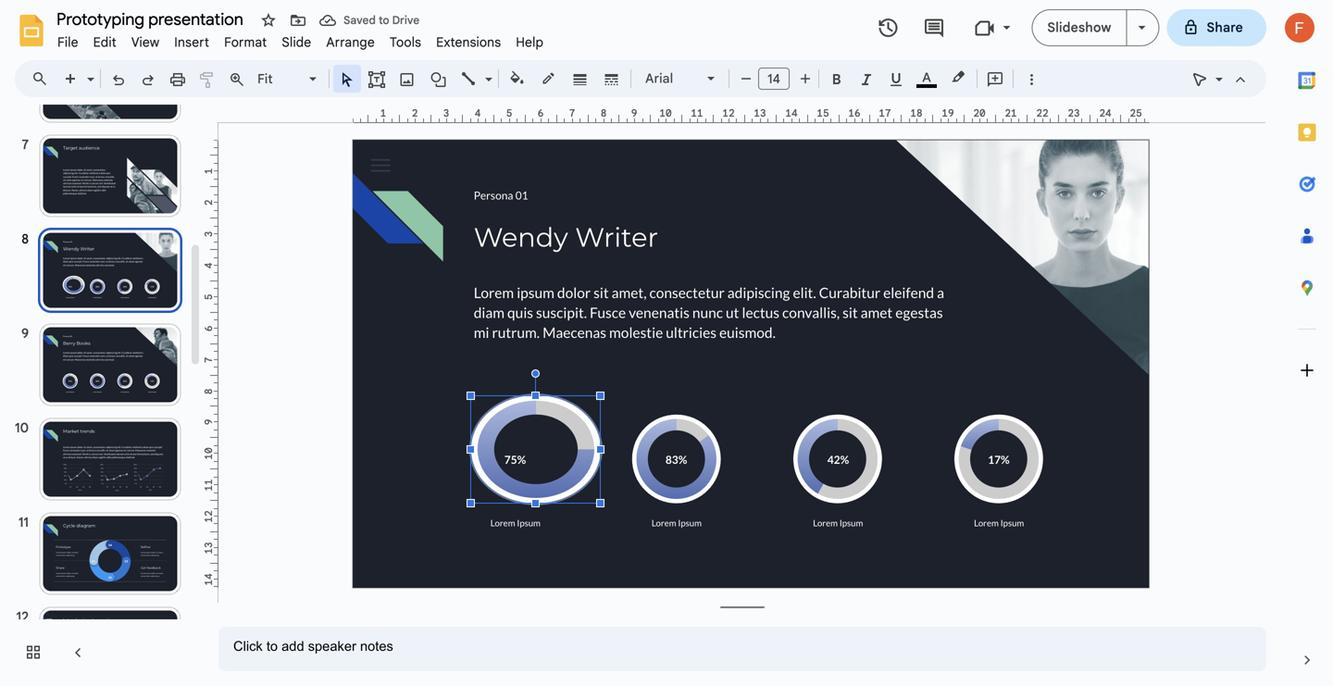 Task type: vqa. For each thing, say whether or not it's contained in the screenshot.
Party invite
no



Task type: describe. For each thing, give the bounding box(es) containing it.
menu bar banner
[[0, 0, 1334, 686]]

application containing slideshow
[[0, 0, 1334, 686]]

highlight color image
[[949, 66, 969, 88]]

border dash option
[[602, 66, 623, 92]]

tab list inside menu bar banner
[[1282, 55, 1334, 635]]

main toolbar
[[55, 0, 1047, 383]]

insert menu item
[[167, 31, 217, 53]]

Rename text field
[[50, 7, 254, 30]]

share button
[[1168, 9, 1267, 46]]

format menu item
[[217, 31, 275, 53]]

Zoom field
[[252, 66, 325, 93]]

mode and view toolbar
[[1186, 60, 1256, 97]]

shape image
[[428, 66, 450, 92]]

to
[[379, 13, 390, 27]]

slideshow
[[1048, 19, 1112, 36]]

Menus field
[[23, 66, 64, 92]]

view
[[131, 34, 160, 50]]

slideshow button
[[1032, 9, 1128, 46]]

arrange
[[326, 34, 375, 50]]

extensions
[[436, 34, 501, 50]]

help menu item
[[509, 31, 551, 53]]

saved
[[344, 13, 376, 27]]

border color: transparent image
[[539, 66, 560, 90]]

Zoom text field
[[255, 66, 307, 92]]



Task type: locate. For each thing, give the bounding box(es) containing it.
tab list
[[1282, 55, 1334, 635]]

view menu item
[[124, 31, 167, 53]]

fill color: transparent image
[[507, 66, 528, 90]]

edit menu item
[[86, 31, 124, 53]]

file menu item
[[50, 31, 86, 53]]

saved to drive button
[[315, 7, 424, 33]]

extensions menu item
[[429, 31, 509, 53]]

format
[[224, 34, 267, 50]]

edit
[[93, 34, 117, 50]]

tools menu item
[[382, 31, 429, 53]]

Font size field
[[759, 68, 798, 94]]

file
[[57, 34, 78, 50]]

navigation
[[0, 0, 226, 686]]

border weight option
[[570, 66, 591, 92]]

slide menu item
[[275, 31, 319, 53]]

presentation options image
[[1139, 26, 1146, 30]]

application
[[0, 0, 1334, 686]]

insert
[[174, 34, 210, 50]]

menu bar inside menu bar banner
[[50, 24, 551, 55]]

share
[[1207, 19, 1244, 36]]

tools
[[390, 34, 422, 50]]

Font size text field
[[760, 68, 789, 90]]

Star checkbox
[[256, 7, 282, 33]]

arial
[[646, 70, 674, 87]]

menu bar
[[50, 24, 551, 55]]

slide
[[282, 34, 312, 50]]

menu bar containing file
[[50, 24, 551, 55]]

arrange menu item
[[319, 31, 382, 53]]

text color image
[[917, 66, 937, 88]]

saved to drive
[[344, 13, 420, 27]]

insert image image
[[397, 66, 418, 92]]

drive
[[392, 13, 420, 27]]

font list. arial selected. option
[[646, 66, 697, 92]]

help
[[516, 34, 544, 50]]



